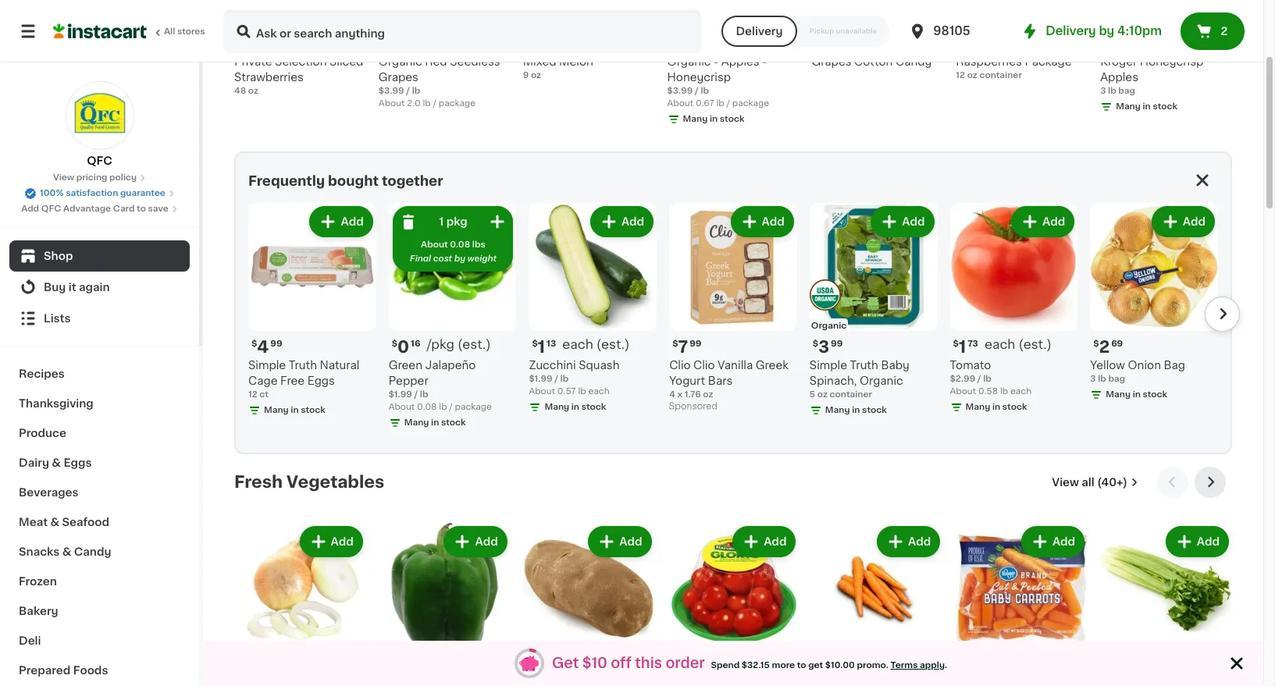 Task type: locate. For each thing, give the bounding box(es) containing it.
free
[[280, 375, 305, 386]]

truth left baby
[[850, 360, 879, 371]]

view left "all"
[[1052, 477, 1079, 488]]

1 vertical spatial view
[[1052, 477, 1079, 488]]

2 horizontal spatial 2
[[1221, 26, 1228, 37]]

1 vertical spatial by
[[454, 255, 466, 263]]

1 horizontal spatial delivery
[[1046, 25, 1096, 37]]

many in stock down kroger honeycrisp apples 3 lb bag in the right of the page
[[1116, 102, 1178, 111]]

0 vertical spatial $1.99
[[529, 375, 553, 383]]

1 horizontal spatial by
[[1099, 25, 1115, 37]]

1 vertical spatial 0.08
[[417, 403, 437, 411]]

1 vertical spatial &
[[50, 517, 59, 528]]

each
[[563, 338, 593, 350], [985, 338, 1016, 350], [588, 387, 610, 396], [1011, 387, 1032, 396], [555, 662, 585, 675], [852, 662, 883, 675]]

0.08 down pepper at the left bottom of page
[[417, 403, 437, 411]]

$ up the raspberries
[[959, 36, 965, 44]]

0 vertical spatial honeycrisp
[[1140, 56, 1204, 67]]

produce
[[19, 428, 66, 439]]

apples down 'kroger'
[[1101, 72, 1139, 83]]

0 vertical spatial by
[[1099, 25, 1115, 37]]

stores
[[177, 27, 205, 36]]

by inside about 0.08 lbs final cost by weight
[[454, 255, 466, 263]]

69 inside $ 2 69
[[1112, 340, 1123, 348]]

to left get
[[797, 661, 806, 670]]

container down the raspberries
[[980, 71, 1022, 80]]

$ inside $ 1 73
[[953, 340, 959, 348]]

0 vertical spatial candy
[[896, 56, 932, 67]]

apples for honeycrisp
[[722, 56, 760, 67]]

0 horizontal spatial candy
[[74, 547, 111, 558]]

0 horizontal spatial 9
[[243, 35, 255, 51]]

0 horizontal spatial view
[[53, 173, 74, 182]]

view all (40+)
[[1052, 477, 1128, 488]]

oz right 5
[[818, 390, 828, 399]]

$ left "73"
[[953, 340, 959, 348]]

1 horizontal spatial honeycrisp
[[1140, 56, 1204, 67]]

1 horizontal spatial eggs
[[307, 375, 335, 386]]

(est.) inside the $1.13 each (estimated) element
[[597, 338, 630, 350]]

many down 0.58
[[966, 403, 991, 411]]

oz inside clio clio vanilla greek yogurt bars 4 x 1.76 oz
[[703, 390, 713, 399]]

1 horizontal spatial qfc
[[87, 155, 112, 166]]

truth
[[289, 360, 317, 371], [850, 360, 879, 371]]

1 vertical spatial bag
[[1109, 375, 1126, 383]]

view for view pricing policy
[[53, 173, 74, 182]]

view pricing policy
[[53, 173, 137, 182]]

4 left x
[[669, 390, 675, 399]]

each (est.) inside $1.73 each (estimated) element
[[985, 338, 1052, 350]]

product group
[[248, 203, 376, 420], [389, 203, 517, 433], [529, 203, 657, 417], [669, 203, 797, 415], [810, 203, 938, 420], [950, 203, 1078, 417], [1091, 203, 1218, 404], [234, 523, 366, 687], [379, 523, 511, 687], [523, 523, 655, 687], [667, 523, 799, 687], [812, 523, 944, 687], [956, 523, 1088, 687], [1101, 523, 1233, 687]]

(est.) up organic - apples - honeycrisp $3.99 / lb about 0.67 lb / package
[[737, 34, 771, 47]]

/pkg
[[707, 34, 734, 47], [427, 338, 455, 350]]

0 for $ 0 16
[[398, 339, 409, 355]]

bag for 2
[[1109, 375, 1126, 383]]

about left 0.67
[[667, 99, 694, 108]]

0 horizontal spatial /pkg
[[427, 338, 455, 350]]

0 horizontal spatial truth
[[289, 360, 317, 371]]

candy
[[896, 56, 932, 67], [74, 547, 111, 558]]

0 vertical spatial bag
[[1119, 87, 1136, 95]]

delivery by 4:10pm link
[[1021, 22, 1162, 41]]

8 for raspberries package
[[965, 35, 976, 51]]

1
[[439, 216, 444, 227], [538, 339, 545, 355], [959, 339, 966, 355], [532, 663, 539, 679]]

None search field
[[223, 9, 702, 53]]

$1.99 down pepper at the left bottom of page
[[389, 390, 412, 399]]

1 vertical spatial grapes
[[379, 72, 419, 83]]

1 horizontal spatial -
[[763, 56, 767, 67]]

12
[[956, 71, 965, 80], [248, 390, 258, 399]]

0 horizontal spatial $ 3 99
[[671, 663, 701, 679]]

0 vertical spatial 7
[[388, 35, 397, 51]]

0 horizontal spatial -
[[714, 56, 719, 67]]

each (est.) up "tomato $2.99 / lb about 0.58 lb each"
[[985, 338, 1052, 350]]

0 for $ 0 35 each (est.)
[[821, 663, 833, 679]]

(est.) inside $1.11 each (estimated) element
[[589, 662, 622, 675]]

to
[[137, 205, 146, 213], [797, 661, 806, 670]]

1 horizontal spatial grapes
[[812, 56, 852, 67]]

$1.99 inside green jalapeño pepper $1.99 / lb about 0.08 lb / package
[[389, 390, 412, 399]]

0 vertical spatial grapes
[[812, 56, 852, 67]]

0 horizontal spatial 12
[[248, 390, 258, 399]]

1 left 13
[[538, 339, 545, 355]]

1 8 from the left
[[965, 35, 976, 51]]

1 horizontal spatial 12
[[956, 71, 965, 80]]

0.57
[[557, 387, 576, 396]]

0 vertical spatial apples
[[722, 56, 760, 67]]

3 inside yellow onion bag 3 lb bag
[[1091, 375, 1096, 383]]

pkg
[[446, 216, 468, 227]]

$
[[237, 36, 243, 44], [382, 36, 388, 44], [815, 36, 821, 44], [959, 36, 965, 44], [1104, 36, 1110, 44], [252, 340, 257, 348], [673, 340, 678, 348], [392, 340, 398, 348], [532, 340, 538, 348], [813, 340, 819, 348], [953, 340, 959, 348], [1094, 340, 1099, 348], [526, 664, 532, 672], [671, 664, 676, 672], [815, 664, 821, 672]]

lb down pepper at the left bottom of page
[[420, 390, 428, 399]]

$3.99 inside organic - apples - honeycrisp $3.99 / lb about 0.67 lb / package
[[667, 87, 693, 95]]

clio up bars
[[694, 360, 715, 371]]

$ up yellow
[[1094, 340, 1099, 348]]

satisfaction
[[66, 189, 118, 198]]

bag inside yellow onion bag 3 lb bag
[[1109, 375, 1126, 383]]

48
[[234, 87, 246, 95]]

$0.35 each (estimated) element
[[812, 661, 944, 682]]

0 horizontal spatial clio
[[669, 360, 691, 371]]

0 vertical spatial 0.08
[[450, 241, 470, 249]]

item carousel region containing fresh vegetables
[[234, 467, 1233, 687]]

(est.) inside $0.16 per package (estimated) element
[[458, 338, 491, 350]]

(est.) for $ 1 11
[[589, 662, 622, 675]]

oz down the raspberries
[[967, 71, 978, 80]]

section
[[227, 152, 1240, 455]]

1 vertical spatial apples
[[1101, 72, 1139, 83]]

1 horizontal spatial candy
[[896, 56, 932, 67]]

vanilla
[[718, 360, 753, 371]]

view
[[53, 173, 74, 182], [1052, 477, 1079, 488]]

$7.98 per package (estimated) element
[[379, 33, 511, 54]]

to down guarantee
[[137, 205, 146, 213]]

$ 7 99
[[673, 339, 702, 355]]

1 horizontal spatial 2
[[1099, 339, 1110, 355]]

in down green jalapeño pepper $1.99 / lb about 0.08 lb / package
[[431, 418, 439, 427]]

0 vertical spatial /pkg
[[707, 34, 734, 47]]

99 up spinach,
[[831, 340, 843, 348]]

1 vertical spatial /pkg
[[427, 338, 455, 350]]

0 horizontal spatial 8
[[965, 35, 976, 51]]

policy
[[109, 173, 137, 182]]

1 horizontal spatial apples
[[1101, 72, 1139, 83]]

0 horizontal spatial 0.08
[[417, 403, 437, 411]]

1 left pkg
[[439, 216, 444, 227]]

lb down yellow
[[1098, 375, 1107, 383]]

0 horizontal spatial $3.99
[[379, 87, 404, 95]]

0 horizontal spatial $1.99
[[389, 390, 412, 399]]

3 right this
[[676, 663, 687, 679]]

$ inside $ 7
[[382, 36, 388, 44]]

weight
[[468, 255, 497, 263]]

0 inside $ 0 35 each (est.)
[[821, 663, 833, 679]]

0 horizontal spatial 7
[[388, 35, 397, 51]]

lb
[[412, 87, 420, 95], [701, 87, 709, 95], [1108, 87, 1117, 95], [423, 99, 431, 108], [717, 99, 725, 108], [560, 375, 569, 383], [984, 375, 992, 383], [1098, 375, 1107, 383], [578, 387, 586, 396], [1000, 387, 1008, 396], [420, 390, 428, 399], [439, 403, 447, 411]]

organic inside simple truth baby spinach, organic 5 oz container
[[860, 375, 904, 386]]

3
[[532, 35, 543, 51], [1101, 87, 1106, 95], [819, 339, 830, 355], [1091, 375, 1096, 383], [676, 663, 687, 679]]

view inside popup button
[[1052, 477, 1079, 488]]

2 $3.99 from the left
[[667, 87, 693, 95]]

delivery up package
[[1046, 25, 1096, 37]]

qfc up view pricing policy link on the left top of page
[[87, 155, 112, 166]]

fresh vegetables
[[234, 474, 384, 491]]

0 vertical spatial qfc
[[87, 155, 112, 166]]

2 vertical spatial &
[[62, 547, 71, 558]]

$ inside $ 7 99
[[673, 340, 678, 348]]

$3.99 down 2 69 /pkg (est.) on the right of page
[[667, 87, 693, 95]]

7 up organic red seedless grapes $3.99 / lb about 2.0 lb / package
[[388, 35, 397, 51]]

$ left 16
[[392, 340, 398, 348]]

1 $3.99 from the left
[[379, 87, 404, 95]]

2 button
[[1181, 12, 1245, 50]]

1 for $ 1 73
[[959, 339, 966, 355]]

99 inside $ 4 99
[[270, 340, 282, 348]]

(est.) inside $ 0 35 each (est.)
[[886, 662, 919, 675]]

$3.99 down $ 7
[[379, 87, 404, 95]]

about inside "tomato $2.99 / lb about 0.58 lb each"
[[950, 387, 976, 396]]

simple up cage
[[248, 360, 286, 371]]

0 horizontal spatial honeycrisp
[[667, 72, 731, 83]]

each right 11
[[555, 662, 585, 675]]

apples inside kroger honeycrisp apples 3 lb bag
[[1101, 72, 1139, 83]]

delivery button
[[722, 16, 797, 47]]

final
[[410, 255, 431, 263]]

2 truth from the left
[[850, 360, 879, 371]]

1 for $ 1 11
[[532, 663, 539, 679]]

item carousel region containing 4
[[227, 197, 1240, 447]]

2 8 from the left
[[1110, 35, 1121, 51]]

1 horizontal spatial $3.99
[[667, 87, 693, 95]]

4 up cage
[[257, 339, 269, 355]]

2 simple from the left
[[810, 360, 847, 371]]

advantage
[[63, 205, 111, 213]]

truth for 3
[[850, 360, 879, 371]]

1 horizontal spatial 8
[[1110, 35, 1121, 51]]

/ up 0.58
[[978, 375, 981, 383]]

add button
[[311, 208, 372, 236], [592, 208, 652, 236], [732, 208, 793, 236], [873, 208, 933, 236], [1013, 208, 1073, 236], [1153, 208, 1214, 236], [301, 528, 362, 556], [446, 528, 506, 556], [590, 528, 650, 556], [734, 528, 795, 556], [879, 528, 939, 556], [1023, 528, 1083, 556], [1168, 528, 1228, 556]]

frozen
[[19, 576, 57, 587]]

8
[[965, 35, 976, 51], [1110, 35, 1121, 51]]

apples inside organic - apples - honeycrisp $3.99 / lb about 0.67 lb / package
[[722, 56, 760, 67]]

by inside "link"
[[1099, 25, 1115, 37]]

1 horizontal spatial 9
[[523, 71, 529, 80]]

yogurt
[[669, 375, 706, 386]]

1 vertical spatial to
[[797, 661, 806, 670]]

0 vertical spatial item carousel region
[[227, 197, 1240, 447]]

(est.) for $ 1 13
[[597, 338, 630, 350]]

natural
[[320, 360, 360, 371]]

deli link
[[9, 626, 190, 656]]

onion
[[1128, 360, 1161, 371]]

99 inside '$ 9 99'
[[256, 36, 268, 44]]

package
[[1025, 56, 1072, 67]]

lb inside yellow onion bag 3 lb bag
[[1098, 375, 1107, 383]]

1 simple from the left
[[248, 360, 286, 371]]

many in stock down 0.57
[[545, 403, 606, 411]]

0 vertical spatial &
[[52, 458, 61, 469]]

container inside simple truth baby spinach, organic 5 oz container
[[830, 390, 872, 399]]

0 vertical spatial 69
[[688, 36, 700, 44]]

simple for 3
[[810, 360, 847, 371]]

cotton
[[855, 56, 893, 67]]

1 horizontal spatial clio
[[694, 360, 715, 371]]

about
[[379, 99, 405, 108], [667, 99, 694, 108], [421, 241, 448, 249], [529, 387, 555, 396], [950, 387, 976, 396], [389, 403, 415, 411]]

99 inside $ 7 99
[[690, 340, 702, 348]]

1 horizontal spatial to
[[797, 661, 806, 670]]

oz right '1.76' on the right of page
[[703, 390, 713, 399]]

each inside $ 0 35 each (est.)
[[852, 662, 883, 675]]

organic
[[380, 18, 416, 26], [669, 18, 705, 26], [379, 56, 422, 67], [667, 56, 711, 67], [811, 322, 847, 330], [860, 375, 904, 386]]

organic - apples - honeycrisp $3.99 / lb about 0.67 lb / package
[[667, 56, 769, 108]]

0 horizontal spatial by
[[454, 255, 466, 263]]

bars
[[708, 375, 733, 386]]

$ up yogurt
[[673, 340, 678, 348]]

delivery inside button
[[736, 26, 783, 37]]

/pkg up organic - apples - honeycrisp $3.99 / lb about 0.67 lb / package
[[707, 34, 734, 47]]

99 inside $ 8 99
[[1122, 36, 1134, 44]]

2 clio from the left
[[694, 360, 715, 371]]

69 up yellow
[[1112, 340, 1123, 348]]

seedless
[[450, 56, 500, 67]]

bag down 'kroger'
[[1119, 87, 1136, 95]]

1 vertical spatial 69
[[1112, 340, 1123, 348]]

bag
[[1119, 87, 1136, 95], [1109, 375, 1126, 383]]

/ inside zucchini squash $1.99 / lb about 0.57 lb each
[[555, 375, 558, 383]]

each (est.)
[[563, 338, 630, 350], [985, 338, 1052, 350], [555, 662, 622, 675]]

cost
[[433, 255, 452, 263]]

0 horizontal spatial 2
[[676, 35, 687, 51]]

$3.99
[[379, 87, 404, 95], [667, 87, 693, 95]]

remove green jalapeño pepper image
[[399, 212, 418, 231]]

(est.) inside 2 69 /pkg (est.)
[[737, 34, 771, 47]]

$ inside $ 6 59
[[815, 36, 821, 44]]

package down jalapeño
[[455, 403, 492, 411]]

0 horizontal spatial grapes
[[379, 72, 419, 83]]

to inside get $10 off this order spend $32.15 more to get $10.00 promo. terms apply .
[[797, 661, 806, 670]]

0 horizontal spatial simple
[[248, 360, 286, 371]]

$10
[[582, 657, 608, 671]]

oz inside private selection sliced strawberries 48 oz
[[248, 87, 259, 95]]

1 horizontal spatial 7
[[678, 339, 688, 355]]

8 inside $ 8 raspberries package 12 oz container
[[965, 35, 976, 51]]

each inside "tomato $2.99 / lb about 0.58 lb each"
[[1011, 387, 1032, 396]]

0 horizontal spatial apples
[[722, 56, 760, 67]]

1 horizontal spatial $1.99
[[529, 375, 553, 383]]

0 left 35
[[821, 663, 833, 679]]

7 for $ 7
[[388, 35, 397, 51]]

each (est.) for 3
[[563, 338, 630, 350]]

package inside organic red seedless grapes $3.99 / lb about 2.0 lb / package
[[439, 99, 476, 108]]

pepper
[[389, 375, 429, 386]]

1 vertical spatial eggs
[[64, 458, 92, 469]]

0 vertical spatial to
[[137, 205, 146, 213]]

69 up organic - apples - honeycrisp $3.99 / lb about 0.67 lb / package
[[688, 36, 700, 44]]

each right 0.58
[[1011, 387, 1032, 396]]

99 for simple truth baby spinach, organic
[[831, 340, 843, 348]]

truth inside 'simple truth natural cage free eggs 12 ct'
[[289, 360, 317, 371]]

(est.) up "tomato $2.99 / lb about 0.58 lb each"
[[1019, 338, 1052, 350]]

1 - from the left
[[714, 56, 719, 67]]

7 up yogurt
[[678, 339, 688, 355]]

1 horizontal spatial truth
[[850, 360, 879, 371]]

/ down zucchini
[[555, 375, 558, 383]]

1 horizontal spatial view
[[1052, 477, 1079, 488]]

simple inside simple truth baby spinach, organic 5 oz container
[[810, 360, 847, 371]]

organic inside organic - apples - honeycrisp $3.99 / lb about 0.67 lb / package
[[667, 56, 711, 67]]

0 horizontal spatial eggs
[[64, 458, 92, 469]]

1 vertical spatial 7
[[678, 339, 688, 355]]

2 inside button
[[1221, 26, 1228, 37]]

private selection sliced strawberries 48 oz
[[234, 56, 364, 95]]

delivery inside "link"
[[1046, 25, 1096, 37]]

snacks & candy
[[19, 547, 111, 558]]

0.08 inside green jalapeño pepper $1.99 / lb about 0.08 lb / package
[[417, 403, 437, 411]]

0 horizontal spatial delivery
[[736, 26, 783, 37]]

2 69 /pkg (est.)
[[676, 34, 771, 51]]

$ 3 99 right this
[[671, 663, 701, 679]]

1 horizontal spatial container
[[980, 71, 1022, 80]]

about down pepper at the left bottom of page
[[389, 403, 415, 411]]

yellow onion bag 3 lb bag
[[1091, 360, 1186, 383]]

3 down yellow
[[1091, 375, 1096, 383]]

stock
[[1153, 102, 1178, 111], [720, 115, 745, 123], [1143, 390, 1168, 399], [582, 403, 606, 411], [1003, 403, 1027, 411], [301, 406, 326, 415], [862, 406, 887, 415], [441, 418, 466, 427]]

99 for private selection sliced strawberries
[[256, 36, 268, 44]]

$ left 11
[[526, 664, 532, 672]]

/ right the '2.0'
[[433, 99, 437, 108]]

0 horizontal spatial 69
[[688, 36, 700, 44]]

1 horizontal spatial /pkg
[[707, 34, 734, 47]]

view pricing policy link
[[53, 172, 146, 184]]

kroger
[[1101, 56, 1137, 67]]

$1.11 each (estimated) element
[[523, 661, 655, 682]]

0.58
[[979, 387, 998, 396]]

bag inside kroger honeycrisp apples 3 lb bag
[[1119, 87, 1136, 95]]

0 vertical spatial eggs
[[307, 375, 335, 386]]

1 for $ 1 13
[[538, 339, 545, 355]]

$ inside the $ 0 16
[[392, 340, 398, 348]]

$ 3 99
[[813, 339, 843, 355], [671, 663, 701, 679]]

1 horizontal spatial 69
[[1112, 340, 1123, 348]]

dairy
[[19, 458, 49, 469]]

bakery link
[[9, 597, 190, 626]]

strawberries
[[234, 72, 304, 83]]

/pkg (est.)
[[427, 338, 491, 350]]

each (est.) up "squash"
[[563, 338, 630, 350]]

0 horizontal spatial 0
[[398, 339, 409, 355]]

close image
[[1228, 655, 1247, 673]]

12 left ct
[[248, 390, 258, 399]]

$ inside $ 1 13
[[532, 340, 538, 348]]

& right meat at the left bottom of page
[[50, 517, 59, 528]]

0 vertical spatial $ 3 99
[[813, 339, 843, 355]]

$1.73 each (estimated) element
[[950, 337, 1078, 358]]

service type group
[[722, 16, 890, 47]]

ct
[[260, 390, 269, 399]]

99 up yogurt
[[690, 340, 702, 348]]

$1.99 inside zucchini squash $1.99 / lb about 0.57 lb each
[[529, 375, 553, 383]]

1 truth from the left
[[289, 360, 317, 371]]

3 down 'kroger'
[[1101, 87, 1106, 95]]

1 vertical spatial qfc
[[41, 205, 61, 213]]

1 vertical spatial candy
[[74, 547, 111, 558]]

beverages link
[[9, 478, 190, 508]]

each inside zucchini squash $1.99 / lb about 0.57 lb each
[[588, 387, 610, 396]]

about inside about 0.08 lbs final cost by weight
[[421, 241, 448, 249]]

qfc logo image
[[65, 81, 134, 150]]

more
[[772, 661, 795, 670]]

& for dairy
[[52, 458, 61, 469]]

organic red seedless grapes $3.99 / lb about 2.0 lb / package
[[379, 56, 500, 108]]

bag for 8
[[1119, 87, 1136, 95]]

package inside green jalapeño pepper $1.99 / lb about 0.08 lb / package
[[455, 403, 492, 411]]

oz inside 3 mixed melon 9 oz
[[531, 71, 541, 80]]

$ 8 99
[[1104, 35, 1134, 51]]

$ up cage
[[252, 340, 257, 348]]

delivery for delivery by 4:10pm
[[1046, 25, 1096, 37]]

$1.99 down zucchini
[[529, 375, 553, 383]]

1 vertical spatial $ 3 99
[[671, 663, 701, 679]]

0 horizontal spatial container
[[830, 390, 872, 399]]

$32.15
[[742, 661, 770, 670]]

1 clio from the left
[[669, 360, 691, 371]]

0 vertical spatial view
[[53, 173, 74, 182]]

bag down yellow
[[1109, 375, 1126, 383]]

apply
[[920, 661, 945, 670]]

package inside organic - apples - honeycrisp $3.99 / lb about 0.67 lb / package
[[733, 99, 769, 108]]

0 left 16
[[398, 339, 409, 355]]

$ up 'kroger'
[[1104, 36, 1110, 44]]

tomato
[[950, 360, 991, 371]]

stock down zucchini squash $1.99 / lb about 0.57 lb each
[[582, 403, 606, 411]]

0 vertical spatial 9
[[243, 35, 255, 51]]

(est.) left apply
[[886, 662, 919, 675]]

1 vertical spatial 4
[[669, 390, 675, 399]]

simple up spinach,
[[810, 360, 847, 371]]

each down "squash"
[[588, 387, 610, 396]]

0 vertical spatial 0
[[398, 339, 409, 355]]

1 vertical spatial item carousel region
[[234, 467, 1233, 687]]

truth inside simple truth baby spinach, organic 5 oz container
[[850, 360, 879, 371]]

honeycrisp inside kroger honeycrisp apples 3 lb bag
[[1140, 56, 1204, 67]]

pricing
[[76, 173, 107, 182]]

1 horizontal spatial 0.08
[[450, 241, 470, 249]]

11
[[541, 664, 548, 672]]

item carousel region
[[227, 197, 1240, 447], [234, 467, 1233, 687]]

each (est.) right 11
[[555, 662, 622, 675]]

in down free
[[291, 406, 299, 415]]

view for view all (40+)
[[1052, 477, 1079, 488]]

1 vertical spatial honeycrisp
[[667, 72, 731, 83]]

1 vertical spatial 0
[[821, 663, 833, 679]]

1 vertical spatial container
[[830, 390, 872, 399]]

about inside green jalapeño pepper $1.99 / lb about 0.08 lb / package
[[389, 403, 415, 411]]

0 vertical spatial 12
[[956, 71, 965, 80]]

oz right 48
[[248, 87, 259, 95]]

1 vertical spatial $1.99
[[389, 390, 412, 399]]

99 up cage
[[270, 340, 282, 348]]

each right 35
[[852, 662, 883, 675]]

1 horizontal spatial simple
[[810, 360, 847, 371]]

order
[[666, 657, 705, 671]]

& right snacks
[[62, 547, 71, 558]]

simple inside 'simple truth natural cage free eggs 12 ct'
[[248, 360, 286, 371]]

meat & seafood link
[[9, 508, 190, 537]]

/ down pepper at the left bottom of page
[[414, 390, 418, 399]]

product group containing 4
[[248, 203, 376, 420]]

7
[[388, 35, 397, 51], [678, 339, 688, 355]]

organic inside organic red seedless grapes $3.99 / lb about 2.0 lb / package
[[379, 56, 422, 67]]

snacks & candy link
[[9, 537, 190, 567]]

each (est.) inside the $1.13 each (estimated) element
[[563, 338, 630, 350]]

simple
[[248, 360, 286, 371], [810, 360, 847, 371]]

3 mixed melon 9 oz
[[523, 35, 593, 80]]

lb right the '2.0'
[[423, 99, 431, 108]]

1 vertical spatial 12
[[248, 390, 258, 399]]

by
[[1099, 25, 1115, 37], [454, 255, 466, 263]]

1 horizontal spatial 0
[[821, 663, 833, 679]]

(est.) up jalapeño
[[458, 338, 491, 350]]

9 down mixed on the left top of page
[[523, 71, 529, 80]]

about left the '2.0'
[[379, 99, 405, 108]]

7 for $ 7 99
[[678, 339, 688, 355]]

$ inside $ 1 11
[[526, 664, 532, 672]]

2 inside 2 69 /pkg (est.)
[[676, 35, 687, 51]]

each (est.) inside $1.11 each (estimated) element
[[555, 662, 622, 675]]

grapes   cotton candy
[[812, 56, 932, 67]]

melon
[[559, 56, 593, 67]]

qfc inside "link"
[[87, 155, 112, 166]]

(est.) inside $1.73 each (estimated) element
[[1019, 338, 1052, 350]]



Task type: vqa. For each thing, say whether or not it's contained in the screenshot.
'Delivery' in the Delivery by 4:25-4:35pm LINK
no



Task type: describe. For each thing, give the bounding box(es) containing it.
$ 8 raspberries package 12 oz container
[[956, 35, 1072, 80]]

$ 1 11
[[526, 663, 548, 679]]

lb up 0.57
[[560, 375, 569, 383]]

about inside organic - apples - honeycrisp $3.99 / lb about 0.67 lb / package
[[667, 99, 694, 108]]

many in stock down green jalapeño pepper $1.99 / lb about 0.08 lb / package
[[404, 418, 466, 427]]

$ inside $ 4 99
[[252, 340, 257, 348]]

stock down simple truth baby spinach, organic 5 oz container
[[862, 406, 887, 415]]

spend
[[711, 661, 740, 670]]

product group containing 7
[[669, 203, 797, 415]]

add qfc advantage card to save link
[[21, 203, 178, 216]]

in down simple truth baby spinach, organic 5 oz container
[[852, 406, 860, 415]]

in down yellow onion bag 3 lb bag
[[1133, 390, 1141, 399]]

lb down jalapeño
[[439, 403, 447, 411]]

$ inside $ 2 69
[[1094, 340, 1099, 348]]

apples for lb
[[1101, 72, 1139, 83]]

meat & seafood
[[19, 517, 109, 528]]

$ 1 73
[[953, 339, 979, 355]]

deli
[[19, 636, 41, 647]]

2 for 2
[[1221, 26, 1228, 37]]

$1.13 each (estimated) element
[[529, 337, 657, 358]]

fresh
[[234, 474, 283, 491]]

recipes link
[[9, 359, 190, 389]]

lb right 0.57
[[578, 387, 586, 396]]

container inside $ 8 raspberries package 12 oz container
[[980, 71, 1022, 80]]

4:10pm
[[1118, 25, 1162, 37]]

prepared
[[19, 665, 71, 676]]

delivery for delivery
[[736, 26, 783, 37]]

oz inside simple truth baby spinach, organic 5 oz container
[[818, 390, 828, 399]]

sponsored badge image
[[669, 402, 717, 411]]

zucchini squash $1.99 / lb about 0.57 lb each
[[529, 360, 620, 396]]

99 for simple truth natural cage free eggs
[[270, 340, 282, 348]]

guarantee
[[120, 189, 166, 198]]

candy for grapes   cotton candy
[[896, 56, 932, 67]]

lb up 0.67
[[701, 87, 709, 95]]

foods
[[73, 665, 108, 676]]

(est.) for $ 1 73
[[1019, 338, 1052, 350]]

all stores link
[[53, 9, 206, 53]]

0.08 inside about 0.08 lbs final cost by weight
[[450, 241, 470, 249]]

many in stock down 0.67
[[683, 115, 745, 123]]

bought
[[328, 175, 379, 187]]

many in stock down yellow onion bag 3 lb bag
[[1106, 390, 1168, 399]]

stock down "tomato $2.99 / lb about 0.58 lb each"
[[1003, 403, 1027, 411]]

instacart logo image
[[53, 22, 147, 41]]

produce link
[[9, 419, 190, 448]]

98105 button
[[909, 9, 1002, 53]]

organic up $ 7
[[380, 18, 416, 26]]

this
[[635, 657, 662, 671]]

Search field
[[225, 11, 700, 52]]

about 0.08 lbs final cost by weight
[[410, 241, 497, 263]]

many down spinach,
[[825, 406, 850, 415]]

0 horizontal spatial to
[[137, 205, 146, 213]]

increment quantity of green jalapeño pepper image
[[489, 212, 507, 231]]

organic up 2 69 /pkg (est.) on the right of page
[[669, 18, 705, 26]]

8 for 8
[[1110, 35, 1121, 51]]

100%
[[40, 189, 64, 198]]

selection
[[275, 56, 327, 67]]

again
[[79, 282, 110, 293]]

it
[[69, 282, 76, 293]]

meat
[[19, 517, 48, 528]]

99 for clio clio vanilla greek yogurt bars
[[690, 340, 702, 348]]

lbs
[[472, 241, 486, 249]]

many down yellow onion bag 3 lb bag
[[1106, 390, 1131, 399]]

spinach,
[[810, 375, 857, 386]]

lb inside kroger honeycrisp apples 3 lb bag
[[1108, 87, 1117, 95]]

get
[[552, 657, 579, 671]]

snacks
[[19, 547, 60, 558]]

$6.59 per pound element
[[812, 33, 944, 54]]

100% satisfaction guarantee
[[40, 189, 166, 198]]

baby
[[881, 360, 910, 371]]

about inside organic red seedless grapes $3.99 / lb about 2.0 lb / package
[[379, 99, 405, 108]]

/ inside "tomato $2.99 / lb about 0.58 lb each"
[[978, 375, 981, 383]]

stock down kroger honeycrisp apples 3 lb bag in the right of the page
[[1153, 102, 1178, 111]]

truth for 4
[[289, 360, 317, 371]]

view all (40+) button
[[1046, 467, 1145, 498]]

clio clio vanilla greek yogurt bars 4 x 1.76 oz
[[669, 360, 789, 399]]

3 inside 3 mixed melon 9 oz
[[532, 35, 543, 51]]

prepared foods
[[19, 665, 108, 676]]

each right 13
[[563, 338, 593, 350]]

$ 1 13
[[532, 339, 556, 355]]

card
[[113, 205, 135, 213]]

9 inside 3 mixed melon 9 oz
[[523, 71, 529, 80]]

0 horizontal spatial qfc
[[41, 205, 61, 213]]

dairy & eggs
[[19, 458, 92, 469]]

organic down item badge 'icon'
[[811, 322, 847, 330]]

in down 0.58
[[993, 403, 1001, 411]]

prepared foods link
[[9, 656, 190, 686]]

green
[[389, 360, 423, 371]]

buy it again
[[44, 282, 110, 293]]

buy it again link
[[9, 272, 190, 303]]

all
[[1082, 477, 1095, 488]]

35
[[834, 664, 845, 672]]

bakery
[[19, 606, 58, 617]]

in down 0.67
[[710, 115, 718, 123]]

$ inside $ 0 35 each (est.)
[[815, 664, 821, 672]]

$3.99 inside organic red seedless grapes $3.99 / lb about 2.0 lb / package
[[379, 87, 404, 95]]

$ 0 35 each (est.)
[[815, 662, 919, 679]]

.
[[945, 661, 948, 670]]

lb up the '2.0'
[[412, 87, 420, 95]]

$ inside $ 8 raspberries package 12 oz container
[[959, 36, 965, 44]]

$0.16 per package (estimated) element
[[389, 337, 517, 358]]

each right "73"
[[985, 338, 1016, 350]]

73
[[968, 340, 979, 348]]

thanksgiving link
[[9, 389, 190, 419]]

$ up spinach,
[[813, 340, 819, 348]]

$ 0 16
[[392, 339, 421, 355]]

/ down jalapeño
[[449, 403, 453, 411]]

dairy & eggs link
[[9, 448, 190, 478]]

lb right 0.58
[[1000, 387, 1008, 396]]

many down pepper at the left bottom of page
[[404, 418, 429, 427]]

/ up the '2.0'
[[406, 87, 410, 95]]

shop link
[[9, 241, 190, 272]]

2 inside product group
[[1099, 339, 1110, 355]]

oz inside $ 8 raspberries package 12 oz container
[[967, 71, 978, 80]]

candy for snacks & candy
[[74, 547, 111, 558]]

in down 0.57
[[572, 403, 580, 411]]

private
[[234, 56, 272, 67]]

product group containing 2
[[1091, 203, 1218, 404]]

$ right this
[[671, 664, 676, 672]]

many down kroger honeycrisp apples 3 lb bag in the right of the page
[[1116, 102, 1141, 111]]

99 for kroger honeycrisp apples
[[1122, 36, 1134, 44]]

13
[[547, 340, 556, 348]]

honeycrisp inside organic - apples - honeycrisp $3.99 / lb about 0.67 lb / package
[[667, 72, 731, 83]]

(40+)
[[1098, 477, 1128, 488]]

grapes inside organic red seedless grapes $3.99 / lb about 2.0 lb / package
[[379, 72, 419, 83]]

each (est.) for 0
[[555, 662, 622, 675]]

red
[[425, 56, 447, 67]]

2 - from the left
[[763, 56, 767, 67]]

green jalapeño pepper $1.99 / lb about 0.08 lb / package
[[389, 360, 492, 411]]

many in stock down simple truth baby spinach, organic 5 oz container
[[825, 406, 887, 415]]

& for meat
[[50, 517, 59, 528]]

12 inside 'simple truth natural cage free eggs 12 ct'
[[248, 390, 258, 399]]

many down 0.67
[[683, 115, 708, 123]]

in down kroger honeycrisp apples 3 lb bag in the right of the page
[[1143, 102, 1151, 111]]

/pkg inside $0.16 per package (estimated) element
[[427, 338, 455, 350]]

lb right 0.67
[[717, 99, 725, 108]]

get $10 off this order status
[[546, 656, 954, 672]]

16
[[411, 340, 421, 348]]

$ 4 99
[[252, 339, 282, 355]]

2.0
[[407, 99, 421, 108]]

buy
[[44, 282, 66, 293]]

1 horizontal spatial $ 3 99
[[813, 339, 843, 355]]

all
[[164, 27, 175, 36]]

many down ct
[[264, 406, 289, 415]]

lists
[[44, 313, 71, 324]]

simple for 4
[[248, 360, 286, 371]]

/ right 0.67
[[727, 99, 730, 108]]

3 up spinach,
[[819, 339, 830, 355]]

many in stock down 0.58
[[966, 403, 1027, 411]]

many down 0.57
[[545, 403, 569, 411]]

frozen link
[[9, 567, 190, 597]]

98105
[[934, 25, 971, 37]]

$ inside '$ 9 99'
[[237, 36, 243, 44]]

stock down yellow onion bag 3 lb bag
[[1143, 390, 1168, 399]]

4 inside clio clio vanilla greek yogurt bars 4 x 1.76 oz
[[669, 390, 675, 399]]

many in stock down free
[[264, 406, 326, 415]]

stock down green jalapeño pepper $1.99 / lb about 0.08 lb / package
[[441, 418, 466, 427]]

& for snacks
[[62, 547, 71, 558]]

get
[[809, 661, 823, 670]]

$1.99 per pound element
[[1101, 661, 1233, 682]]

/pkg inside 2 69 /pkg (est.)
[[707, 34, 734, 47]]

$ inside $ 8 99
[[1104, 36, 1110, 44]]

$2.69 per package (estimated) element
[[667, 33, 799, 54]]

1.76
[[685, 390, 701, 399]]

off
[[611, 657, 632, 671]]

$ 6 59
[[815, 35, 845, 51]]

$ 7
[[382, 35, 397, 51]]

0 horizontal spatial 4
[[257, 339, 269, 355]]

eggs inside 'simple truth natural cage free eggs 12 ct'
[[307, 375, 335, 386]]

/ up 0.67
[[695, 87, 699, 95]]

12 inside $ 8 raspberries package 12 oz container
[[956, 71, 965, 80]]

stock down 'simple truth natural cage free eggs 12 ct'
[[301, 406, 326, 415]]

lb up 0.58
[[984, 375, 992, 383]]

3 inside kroger honeycrisp apples 3 lb bag
[[1101, 87, 1106, 95]]

about inside zucchini squash $1.99 / lb about 0.57 lb each
[[529, 387, 555, 396]]

add qfc advantage card to save
[[21, 205, 169, 213]]

sliced
[[330, 56, 364, 67]]

simple truth natural cage free eggs 12 ct
[[248, 360, 360, 399]]

stock down organic - apples - honeycrisp $3.99 / lb about 0.67 lb / package
[[720, 115, 745, 123]]

99 left "spend"
[[689, 664, 701, 672]]

greek
[[756, 360, 789, 371]]

2 for 2 69 /pkg (est.)
[[676, 35, 687, 51]]

69 inside 2 69 /pkg (est.)
[[688, 36, 700, 44]]

(est.) for $ 0 16
[[458, 338, 491, 350]]

0.67
[[696, 99, 714, 108]]

$ 9 99
[[237, 35, 268, 51]]

section containing 4
[[227, 152, 1240, 455]]

$1.39 element
[[379, 661, 511, 682]]

item badge image
[[810, 280, 841, 311]]



